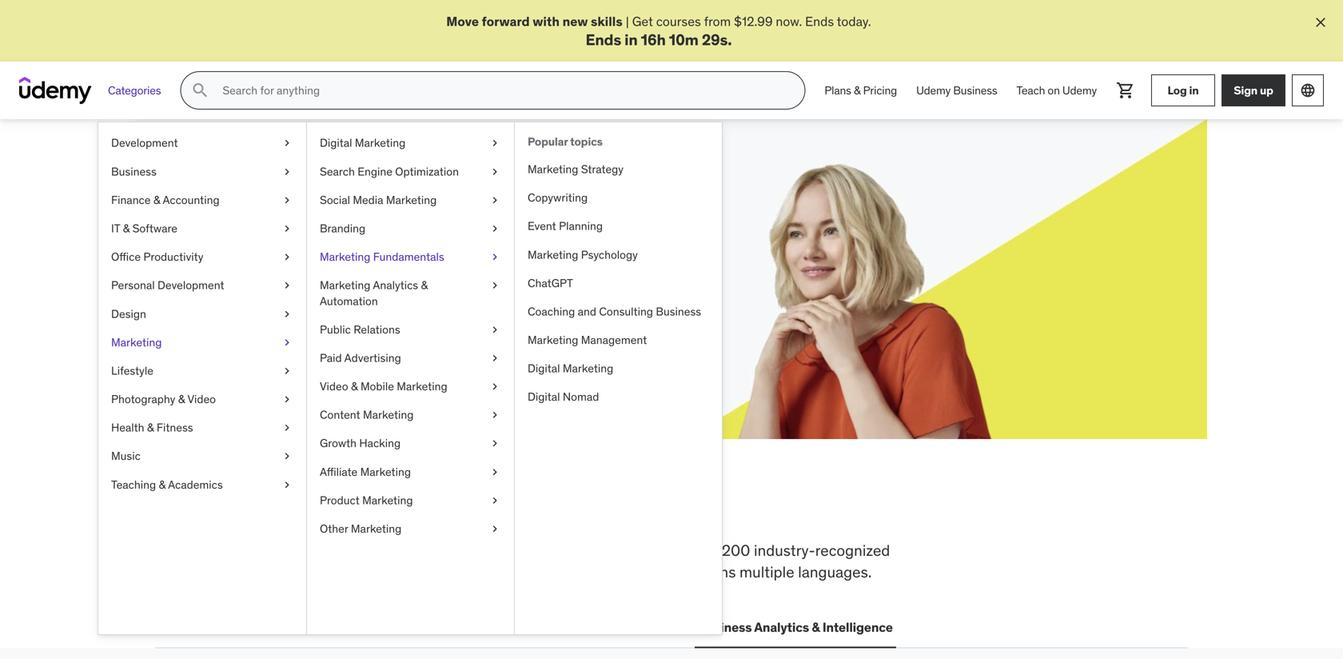 Task type: describe. For each thing, give the bounding box(es) containing it.
move
[[447, 13, 479, 30]]

rounded
[[428, 562, 484, 581]]

hacking
[[359, 436, 401, 451]]

1 udemy from the left
[[917, 83, 951, 98]]

personal development link
[[98, 271, 306, 300]]

social
[[320, 193, 350, 207]]

coaching
[[528, 304, 575, 319]]

0 vertical spatial digital marketing link
[[307, 129, 514, 157]]

xsmall image for photography & video
[[281, 392, 294, 407]]

design link
[[98, 300, 306, 328]]

course
[[377, 229, 416, 245]]

with inside skills for your future expand your potential with a course for as little as $12.99. sale ends today.
[[340, 229, 364, 245]]

covering critical workplace skills to technical topics, including prep content for over 200 industry-recognized certifications, our catalog supports well-rounded professional development and spans multiple languages.
[[155, 541, 891, 581]]

& for video
[[178, 392, 185, 406]]

productivity
[[144, 250, 204, 264]]

topics,
[[462, 541, 507, 560]]

teach on udemy
[[1017, 83, 1098, 98]]

marketing inside marketing link
[[111, 335, 162, 349]]

marketing inside marketing strategy link
[[528, 162, 579, 176]]

leadership
[[401, 619, 467, 635]]

marketing fundamentals
[[320, 250, 445, 264]]

.
[[728, 30, 732, 49]]

ends
[[285, 246, 313, 263]]

lifestyle link
[[98, 357, 306, 385]]

it & software link
[[98, 214, 306, 243]]

event planning
[[528, 219, 603, 233]]

content marketing
[[320, 408, 414, 422]]

event planning link
[[515, 212, 722, 241]]

xsmall image for growth hacking
[[489, 436, 502, 451]]

branding link
[[307, 214, 514, 243]]

finance & accounting link
[[98, 186, 306, 214]]

content
[[611, 541, 664, 560]]

marketing link
[[98, 328, 306, 357]]

xsmall image for development
[[281, 135, 294, 151]]

plans & pricing link
[[815, 71, 907, 110]]

development for web
[[188, 619, 268, 635]]

for for your
[[419, 229, 435, 245]]

xsmall image for branding
[[489, 221, 502, 236]]

0 vertical spatial digital
[[320, 136, 352, 150]]

well-
[[395, 562, 428, 581]]

forward
[[482, 13, 530, 30]]

& inside marketing analytics & automation
[[421, 278, 428, 293]]

marketing down coaching
[[528, 333, 579, 347]]

16h 10m 29s
[[641, 30, 728, 49]]

multiple
[[740, 562, 795, 581]]

digital marketing link inside marketing fundamentals element
[[515, 355, 722, 383]]

it for it & software
[[111, 221, 120, 236]]

2 udemy from the left
[[1063, 83, 1098, 98]]

marketing inside product marketing link
[[362, 493, 413, 508]]

0 horizontal spatial ends
[[586, 30, 622, 49]]

& for mobile
[[351, 379, 358, 394]]

one
[[541, 488, 598, 530]]

xsmall image for health & fitness
[[281, 420, 294, 436]]

categories
[[108, 83, 161, 98]]

pricing
[[864, 83, 898, 98]]

teaching & academics
[[111, 477, 223, 492]]

branding
[[320, 221, 366, 236]]

lifestyle
[[111, 364, 154, 378]]

marketing inside marketing analytics & automation
[[320, 278, 371, 293]]

plans & pricing
[[825, 83, 898, 98]]

xsmall image for lifestyle
[[281, 363, 294, 379]]

personal
[[111, 278, 155, 293]]

xsmall image for paid advertising
[[489, 350, 502, 366]]

1 vertical spatial in
[[1190, 83, 1200, 97]]

digital nomad link
[[515, 383, 722, 411]]

potential
[[287, 229, 337, 245]]

office productivity link
[[98, 243, 306, 271]]

it & software
[[111, 221, 178, 236]]

1 horizontal spatial video
[[320, 379, 348, 394]]

marketing inside social media marketing link
[[386, 193, 437, 207]]

marketing fundamentals element
[[514, 123, 722, 635]]

digital inside digital nomad link
[[528, 390, 560, 404]]

strategy
[[581, 162, 624, 176]]

xsmall image for marketing fundamentals
[[489, 249, 502, 265]]

get
[[633, 13, 653, 30]]

& for software
[[123, 221, 130, 236]]

event
[[528, 219, 557, 233]]

& inside button
[[812, 619, 820, 635]]

all the skills you need in one place
[[155, 488, 688, 530]]

xsmall image for personal development
[[281, 278, 294, 293]]

software
[[132, 221, 178, 236]]

future
[[394, 189, 472, 222]]

& for fitness
[[147, 420, 154, 435]]

it for it certifications
[[287, 619, 298, 635]]

growth hacking link
[[307, 429, 514, 458]]

workplace
[[269, 541, 339, 560]]

from
[[705, 13, 731, 30]]

sale
[[257, 246, 282, 263]]

finance
[[111, 193, 151, 207]]

topics
[[571, 135, 603, 149]]

marketing inside 'video & mobile marketing' link
[[397, 379, 448, 394]]

xsmall image for music
[[281, 449, 294, 464]]

business link
[[98, 157, 306, 186]]

web development
[[158, 619, 268, 635]]

teach
[[1017, 83, 1046, 98]]

communication button
[[581, 608, 682, 647]]

web development button
[[155, 608, 271, 647]]

personal development
[[111, 278, 224, 293]]

development
[[575, 562, 663, 581]]

accounting
[[163, 193, 220, 207]]

analytics for marketing
[[373, 278, 418, 293]]

search engine optimization link
[[307, 157, 514, 186]]

xsmall image for video & mobile marketing
[[489, 379, 502, 394]]

today. inside skills for your future expand your potential with a course for as little as $12.99. sale ends today.
[[316, 246, 351, 263]]

marketing psychology
[[528, 247, 638, 262]]

certifications,
[[155, 562, 247, 581]]

office productivity
[[111, 250, 204, 264]]

all
[[155, 488, 202, 530]]

product
[[320, 493, 360, 508]]

on
[[1048, 83, 1061, 98]]

& for accounting
[[153, 193, 160, 207]]

digital marketing inside marketing fundamentals element
[[528, 361, 614, 376]]

xsmall image for search engine optimization
[[489, 164, 502, 180]]

1 horizontal spatial ends
[[806, 13, 835, 30]]

copywriting
[[528, 190, 588, 205]]

marketing up 'engine'
[[355, 136, 406, 150]]

certifications
[[301, 619, 382, 635]]

academics
[[168, 477, 223, 492]]

recognized
[[816, 541, 891, 560]]

industry-
[[754, 541, 816, 560]]

fundamentals
[[373, 250, 445, 264]]

& for pricing
[[854, 83, 861, 98]]

development for personal
[[158, 278, 224, 293]]

200
[[722, 541, 751, 560]]

sign
[[1235, 83, 1258, 97]]

xsmall image for other marketing
[[489, 521, 502, 537]]

popular topics
[[528, 135, 603, 149]]

& for academics
[[159, 477, 166, 492]]

social media marketing
[[320, 193, 437, 207]]



Task type: vqa. For each thing, say whether or not it's contained in the screenshot.
'Leadership' at bottom
yes



Task type: locate. For each thing, give the bounding box(es) containing it.
marketing strategy link
[[515, 155, 722, 184]]

relations
[[354, 322, 401, 337]]

xsmall image inside product marketing link
[[489, 493, 502, 508]]

science
[[517, 619, 565, 635]]

sign up link
[[1222, 75, 1286, 107]]

business inside button
[[698, 619, 752, 635]]

|
[[626, 13, 629, 30]]

0 horizontal spatial analytics
[[373, 278, 418, 293]]

0 horizontal spatial digital marketing link
[[307, 129, 514, 157]]

udemy
[[917, 83, 951, 98], [1063, 83, 1098, 98]]

the
[[208, 488, 259, 530]]

with left a
[[340, 229, 364, 245]]

2 as from the left
[[483, 229, 496, 245]]

& left mobile
[[351, 379, 358, 394]]

xsmall image
[[489, 135, 502, 151], [489, 164, 502, 180], [281, 192, 294, 208], [489, 192, 502, 208], [489, 249, 502, 265], [281, 278, 294, 293], [489, 407, 502, 423], [281, 420, 294, 436], [281, 477, 294, 493], [489, 493, 502, 508]]

xsmall image
[[281, 135, 294, 151], [281, 164, 294, 180], [281, 221, 294, 236], [489, 221, 502, 236], [281, 249, 294, 265], [489, 278, 502, 293], [281, 306, 294, 322], [489, 322, 502, 338], [281, 335, 294, 350], [489, 350, 502, 366], [281, 363, 294, 379], [489, 379, 502, 394], [281, 392, 294, 407], [489, 436, 502, 451], [281, 449, 294, 464], [489, 464, 502, 480], [489, 521, 502, 537]]

critical
[[220, 541, 265, 560]]

1 vertical spatial analytics
[[755, 619, 810, 635]]

business up "finance"
[[111, 164, 157, 179]]

technical
[[397, 541, 459, 560]]

0 vertical spatial and
[[578, 304, 597, 319]]

move forward with new skills | get courses from $12.99 now. ends today. ends in 16h 10m 29s .
[[447, 13, 872, 49]]

over
[[690, 541, 719, 560]]

marketing up lifestyle
[[111, 335, 162, 349]]

skills inside the "covering critical workplace skills to technical topics, including prep content for over 200 industry-recognized certifications, our catalog supports well-rounded professional development and spans multiple languages."
[[342, 541, 376, 560]]

digital
[[320, 136, 352, 150], [528, 361, 560, 376], [528, 390, 560, 404]]

analytics inside button
[[755, 619, 810, 635]]

as left little
[[438, 229, 451, 245]]

xsmall image inside personal development link
[[281, 278, 294, 293]]

marketing down video & mobile marketing
[[363, 408, 414, 422]]

marketing inside content marketing link
[[363, 408, 414, 422]]

& right health
[[147, 420, 154, 435]]

log in
[[1168, 83, 1200, 97]]

2 vertical spatial for
[[667, 541, 686, 560]]

languages.
[[799, 562, 872, 581]]

other
[[320, 522, 348, 536]]

marketing down branding
[[320, 250, 371, 264]]

xsmall image for marketing analytics & automation
[[489, 278, 502, 293]]

digital marketing link down 'management' on the left
[[515, 355, 722, 383]]

content
[[320, 408, 360, 422]]

public
[[320, 322, 351, 337]]

Search for anything text field
[[219, 77, 786, 104]]

0 vertical spatial digital marketing
[[320, 136, 406, 150]]

xsmall image inside marketing fundamentals link
[[489, 249, 502, 265]]

as right little
[[483, 229, 496, 245]]

choose a language image
[[1301, 83, 1317, 99]]

digital nomad
[[528, 390, 599, 404]]

xsmall image inside branding "link"
[[489, 221, 502, 236]]

xsmall image for content marketing
[[489, 407, 502, 423]]

1 vertical spatial development
[[158, 278, 224, 293]]

development down office productivity link
[[158, 278, 224, 293]]

1 horizontal spatial digital marketing
[[528, 361, 614, 376]]

covering
[[155, 541, 216, 560]]

xsmall image inside public relations "link"
[[489, 322, 502, 338]]

video & mobile marketing
[[320, 379, 448, 394]]

xsmall image inside lifestyle "link"
[[281, 363, 294, 379]]

xsmall image for public relations
[[489, 322, 502, 338]]

health & fitness
[[111, 420, 193, 435]]

media
[[353, 193, 384, 207]]

0 vertical spatial with
[[533, 13, 560, 30]]

marketing inside 'marketing psychology' link
[[528, 247, 579, 262]]

marketing up automation
[[320, 278, 371, 293]]

and down the over
[[667, 562, 693, 581]]

it up "office" at left top
[[111, 221, 120, 236]]

0 horizontal spatial digital marketing
[[320, 136, 406, 150]]

need
[[421, 488, 498, 530]]

coaching and consulting business
[[528, 304, 702, 319]]

1 vertical spatial and
[[667, 562, 693, 581]]

1 as from the left
[[438, 229, 451, 245]]

social media marketing link
[[307, 186, 514, 214]]

2 horizontal spatial for
[[667, 541, 686, 560]]

xsmall image inside 'video & mobile marketing' link
[[489, 379, 502, 394]]

0 vertical spatial skills
[[591, 13, 623, 30]]

in down |
[[625, 30, 638, 49]]

fitness
[[157, 420, 193, 435]]

it certifications button
[[284, 608, 385, 647]]

0 vertical spatial today.
[[837, 13, 872, 30]]

& up fitness
[[178, 392, 185, 406]]

xsmall image for design
[[281, 306, 294, 322]]

leadership button
[[398, 608, 471, 647]]

for inside the "covering critical workplace skills to technical topics, including prep content for over 200 industry-recognized certifications, our catalog supports well-rounded professional development and spans multiple languages."
[[667, 541, 686, 560]]

xsmall image for digital marketing
[[489, 135, 502, 151]]

$12.99.
[[213, 246, 254, 263]]

0 vertical spatial development
[[111, 136, 178, 150]]

marketing up to
[[351, 522, 402, 536]]

business inside marketing fundamentals element
[[656, 304, 702, 319]]

digital marketing link up optimization
[[307, 129, 514, 157]]

0 horizontal spatial for
[[289, 189, 327, 222]]

xsmall image inside photography & video link
[[281, 392, 294, 407]]

categories button
[[98, 71, 171, 110]]

xsmall image inside social media marketing link
[[489, 192, 502, 208]]

xsmall image inside the finance & accounting link
[[281, 192, 294, 208]]

development down categories dropdown button
[[111, 136, 178, 150]]

xsmall image for affiliate marketing
[[489, 464, 502, 480]]

1 horizontal spatial udemy
[[1063, 83, 1098, 98]]

little
[[454, 229, 479, 245]]

analytics down fundamentals
[[373, 278, 418, 293]]

xsmall image inside it & software link
[[281, 221, 294, 236]]

1 horizontal spatial and
[[667, 562, 693, 581]]

1 horizontal spatial in
[[625, 30, 638, 49]]

marketing psychology link
[[515, 241, 722, 269]]

with inside the move forward with new skills | get courses from $12.99 now. ends today. ends in 16h 10m 29s .
[[533, 13, 560, 30]]

automation
[[320, 294, 378, 308]]

& up "office" at left top
[[123, 221, 130, 236]]

for up fundamentals
[[419, 229, 435, 245]]

music
[[111, 449, 141, 463]]

finance & accounting
[[111, 193, 220, 207]]

search engine optimization
[[320, 164, 459, 179]]

0 horizontal spatial it
[[111, 221, 120, 236]]

xsmall image for business
[[281, 164, 294, 180]]

business left teach
[[954, 83, 998, 98]]

marketing inside marketing fundamentals link
[[320, 250, 371, 264]]

development
[[111, 136, 178, 150], [158, 278, 224, 293], [188, 619, 268, 635]]

xsmall image inside affiliate marketing 'link'
[[489, 464, 502, 480]]

digital up digital nomad
[[528, 361, 560, 376]]

0 vertical spatial in
[[625, 30, 638, 49]]

udemy right on
[[1063, 83, 1098, 98]]

coaching and consulting business link
[[515, 298, 722, 326]]

in inside the move forward with new skills | get courses from $12.99 now. ends today. ends in 16h 10m 29s .
[[625, 30, 638, 49]]

& right plans
[[854, 83, 861, 98]]

skills
[[591, 13, 623, 30], [265, 488, 351, 530], [342, 541, 376, 560]]

it left certifications
[[287, 619, 298, 635]]

other marketing link
[[307, 515, 514, 543]]

it
[[111, 221, 120, 236], [287, 619, 298, 635]]

ends down new
[[586, 30, 622, 49]]

business analytics & intelligence button
[[695, 608, 897, 647]]

development inside personal development link
[[158, 278, 224, 293]]

analytics for business
[[755, 619, 810, 635]]

skills
[[213, 189, 285, 222]]

expand
[[213, 229, 256, 245]]

search
[[320, 164, 355, 179]]

marketing management link
[[515, 326, 722, 355]]

business right the consulting
[[656, 304, 702, 319]]

0 vertical spatial analytics
[[373, 278, 418, 293]]

today. down branding
[[316, 246, 351, 263]]

marketing down affiliate marketing
[[362, 493, 413, 508]]

development right the 'web' at the bottom of the page
[[188, 619, 268, 635]]

office
[[111, 250, 141, 264]]

1 horizontal spatial analytics
[[755, 619, 810, 635]]

and inside the "covering critical workplace skills to technical topics, including prep content for over 200 industry-recognized certifications, our catalog supports well-rounded professional development and spans multiple languages."
[[667, 562, 693, 581]]

shopping cart with 0 items image
[[1117, 81, 1136, 100]]

1 horizontal spatial it
[[287, 619, 298, 635]]

video down lifestyle "link"
[[188, 392, 216, 406]]

1 vertical spatial digital marketing link
[[515, 355, 722, 383]]

place
[[604, 488, 688, 530]]

1 horizontal spatial digital marketing link
[[515, 355, 722, 383]]

& left intelligence
[[812, 619, 820, 635]]

2 vertical spatial digital
[[528, 390, 560, 404]]

skills up "supports"
[[342, 541, 376, 560]]

a
[[368, 229, 374, 245]]

marketing down search engine optimization link on the left of page
[[386, 193, 437, 207]]

digital marketing up 'engine'
[[320, 136, 406, 150]]

for left the over
[[667, 541, 686, 560]]

health & fitness link
[[98, 414, 306, 442]]

today. right now. in the top right of the page
[[837, 13, 872, 30]]

0 vertical spatial it
[[111, 221, 120, 236]]

consulting
[[599, 304, 654, 319]]

1 horizontal spatial for
[[419, 229, 435, 245]]

xsmall image inside marketing link
[[281, 335, 294, 350]]

xsmall image for it & software
[[281, 221, 294, 236]]

1 horizontal spatial as
[[483, 229, 496, 245]]

1 vertical spatial for
[[419, 229, 435, 245]]

with left new
[[533, 13, 560, 30]]

xsmall image inside office productivity link
[[281, 249, 294, 265]]

1 vertical spatial digital marketing
[[528, 361, 614, 376]]

skills inside the move forward with new skills | get courses from $12.99 now. ends today. ends in 16h 10m 29s .
[[591, 13, 623, 30]]

in up including
[[504, 488, 535, 530]]

xsmall image inside growth hacking link
[[489, 436, 502, 451]]

marketing down marketing management
[[563, 361, 614, 376]]

close image
[[1314, 14, 1330, 30]]

& down marketing fundamentals link
[[421, 278, 428, 293]]

analytics inside marketing analytics & automation
[[373, 278, 418, 293]]

it inside button
[[287, 619, 298, 635]]

marketing down popular
[[528, 162, 579, 176]]

video
[[320, 379, 348, 394], [188, 392, 216, 406]]

teach on udemy link
[[1008, 71, 1107, 110]]

xsmall image inside health & fitness link
[[281, 420, 294, 436]]

2 vertical spatial development
[[188, 619, 268, 635]]

in right log
[[1190, 83, 1200, 97]]

$12.99
[[734, 13, 773, 30]]

intelligence
[[823, 619, 893, 635]]

development inside development link
[[111, 136, 178, 150]]

xsmall image inside search engine optimization link
[[489, 164, 502, 180]]

skills for your future expand your potential with a course for as little as $12.99. sale ends today.
[[213, 189, 496, 263]]

plans
[[825, 83, 852, 98]]

xsmall image for office productivity
[[281, 249, 294, 265]]

xsmall image inside development link
[[281, 135, 294, 151]]

0 vertical spatial your
[[331, 189, 389, 222]]

submit search image
[[191, 81, 210, 100]]

0 horizontal spatial your
[[259, 229, 283, 245]]

data science
[[487, 619, 565, 635]]

marketing inside affiliate marketing 'link'
[[360, 465, 411, 479]]

0 horizontal spatial and
[[578, 304, 597, 319]]

digital marketing up digital nomad
[[528, 361, 614, 376]]

teaching & academics link
[[98, 471, 306, 499]]

today.
[[837, 13, 872, 30], [316, 246, 351, 263]]

0 horizontal spatial today.
[[316, 246, 351, 263]]

video down paid
[[320, 379, 348, 394]]

optimization
[[395, 164, 459, 179]]

development inside web development 'button'
[[188, 619, 268, 635]]

udemy right pricing
[[917, 83, 951, 98]]

for
[[289, 189, 327, 222], [419, 229, 435, 245], [667, 541, 686, 560]]

1 horizontal spatial with
[[533, 13, 560, 30]]

digital up search
[[320, 136, 352, 150]]

2 vertical spatial skills
[[342, 541, 376, 560]]

today. inside the move forward with new skills | get courses from $12.99 now. ends today. ends in 16h 10m 29s .
[[837, 13, 872, 30]]

1 vertical spatial today.
[[316, 246, 351, 263]]

1 horizontal spatial today.
[[837, 13, 872, 30]]

xsmall image for product marketing
[[489, 493, 502, 508]]

including
[[511, 541, 573, 560]]

music link
[[98, 442, 306, 471]]

marketing up "chatgpt"
[[528, 247, 579, 262]]

business down the spans
[[698, 619, 752, 635]]

2 vertical spatial in
[[504, 488, 535, 530]]

ends right now. in the top right of the page
[[806, 13, 835, 30]]

0 horizontal spatial in
[[504, 488, 535, 530]]

public relations link
[[307, 315, 514, 344]]

marketing down 'hacking' at the bottom of the page
[[360, 465, 411, 479]]

1 vertical spatial with
[[340, 229, 364, 245]]

xsmall image inside paid advertising link
[[489, 350, 502, 366]]

0 horizontal spatial as
[[438, 229, 451, 245]]

xsmall image inside content marketing link
[[489, 407, 502, 423]]

marketing analytics & automation link
[[307, 271, 514, 315]]

supports
[[331, 562, 391, 581]]

and up marketing management
[[578, 304, 597, 319]]

udemy business link
[[907, 71, 1008, 110]]

xsmall image inside design link
[[281, 306, 294, 322]]

catalog
[[277, 562, 327, 581]]

& right the teaching
[[159, 477, 166, 492]]

1 vertical spatial it
[[287, 619, 298, 635]]

xsmall image inside 'teaching & academics' link
[[281, 477, 294, 493]]

marketing inside other marketing link
[[351, 522, 402, 536]]

udemy image
[[19, 77, 92, 104]]

xsmall image inside the music 'link'
[[281, 449, 294, 464]]

1 vertical spatial skills
[[265, 488, 351, 530]]

teaching
[[111, 477, 156, 492]]

marketing down paid advertising link
[[397, 379, 448, 394]]

xsmall image for finance & accounting
[[281, 192, 294, 208]]

digital left nomad
[[528, 390, 560, 404]]

xsmall image for teaching & academics
[[281, 477, 294, 493]]

skills left |
[[591, 13, 623, 30]]

xsmall image inside marketing analytics & automation "link"
[[489, 278, 502, 293]]

xsmall image for social media marketing
[[489, 192, 502, 208]]

and inside marketing fundamentals element
[[578, 304, 597, 319]]

marketing analytics & automation
[[320, 278, 428, 308]]

log in link
[[1152, 75, 1216, 107]]

engine
[[358, 164, 393, 179]]

planning
[[559, 219, 603, 233]]

skills up "workplace"
[[265, 488, 351, 530]]

0 horizontal spatial with
[[340, 229, 364, 245]]

photography
[[111, 392, 175, 406]]

1 vertical spatial your
[[259, 229, 283, 245]]

chatgpt
[[528, 276, 574, 290]]

analytics down multiple
[[755, 619, 810, 635]]

our
[[251, 562, 273, 581]]

& right "finance"
[[153, 193, 160, 207]]

0 horizontal spatial video
[[188, 392, 216, 406]]

for up potential
[[289, 189, 327, 222]]

1 horizontal spatial your
[[331, 189, 389, 222]]

0 vertical spatial for
[[289, 189, 327, 222]]

0 horizontal spatial udemy
[[917, 83, 951, 98]]

xsmall image inside business link
[[281, 164, 294, 180]]

2 horizontal spatial in
[[1190, 83, 1200, 97]]

for for workplace
[[667, 541, 686, 560]]

1 vertical spatial digital
[[528, 361, 560, 376]]

xsmall image for marketing
[[281, 335, 294, 350]]

xsmall image inside other marketing link
[[489, 521, 502, 537]]



